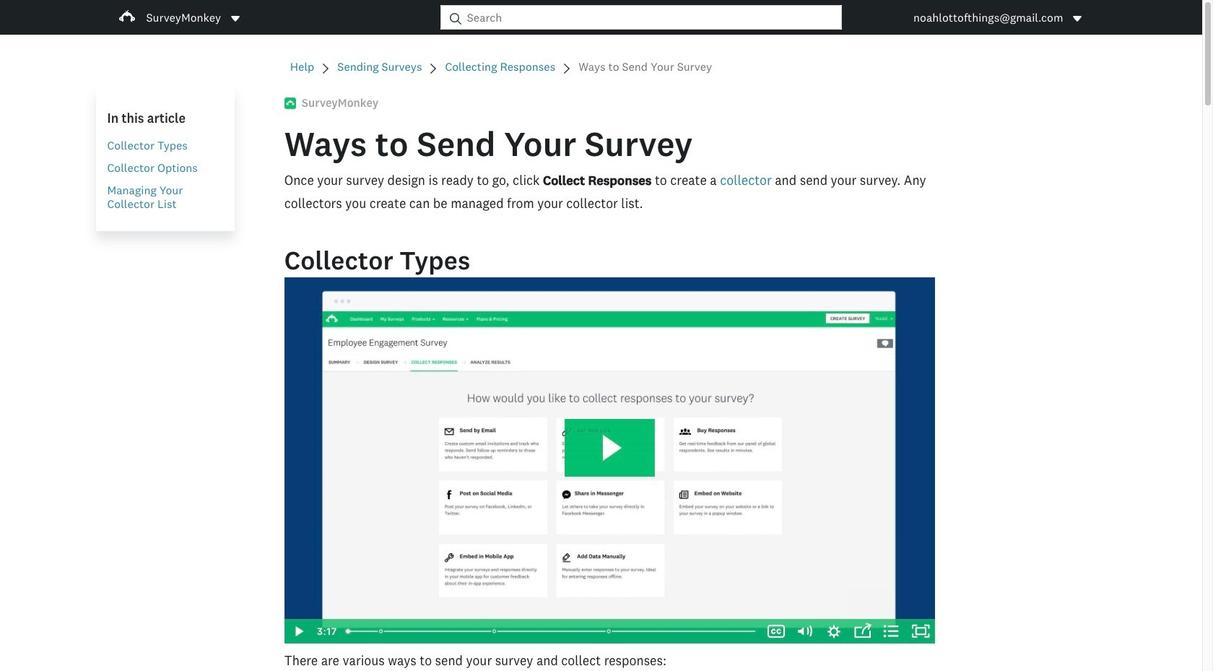 Task type: describe. For each thing, give the bounding box(es) containing it.
Search text field
[[462, 6, 842, 29]]

playbar slider
[[337, 619, 762, 644]]

2 open image from the left
[[1074, 16, 1083, 21]]

2 open image from the left
[[1073, 13, 1084, 24]]



Task type: vqa. For each thing, say whether or not it's contained in the screenshot.
Search icon at top left
yes



Task type: locate. For each thing, give the bounding box(es) containing it.
open image
[[231, 16, 240, 21], [1074, 16, 1083, 21]]

1 horizontal spatial open image
[[1074, 16, 1083, 21]]

0 horizontal spatial open image
[[230, 13, 241, 24]]

search image
[[450, 13, 462, 24], [450, 13, 462, 24]]

0 horizontal spatial open image
[[231, 16, 240, 21]]

video element
[[285, 277, 936, 644]]

1 open image from the left
[[231, 16, 240, 21]]

chapter markers toolbar
[[348, 619, 755, 644]]

open image
[[230, 13, 241, 24], [1073, 13, 1084, 24]]

1 horizontal spatial open image
[[1073, 13, 1084, 24]]

1 open image from the left
[[230, 13, 241, 24]]



